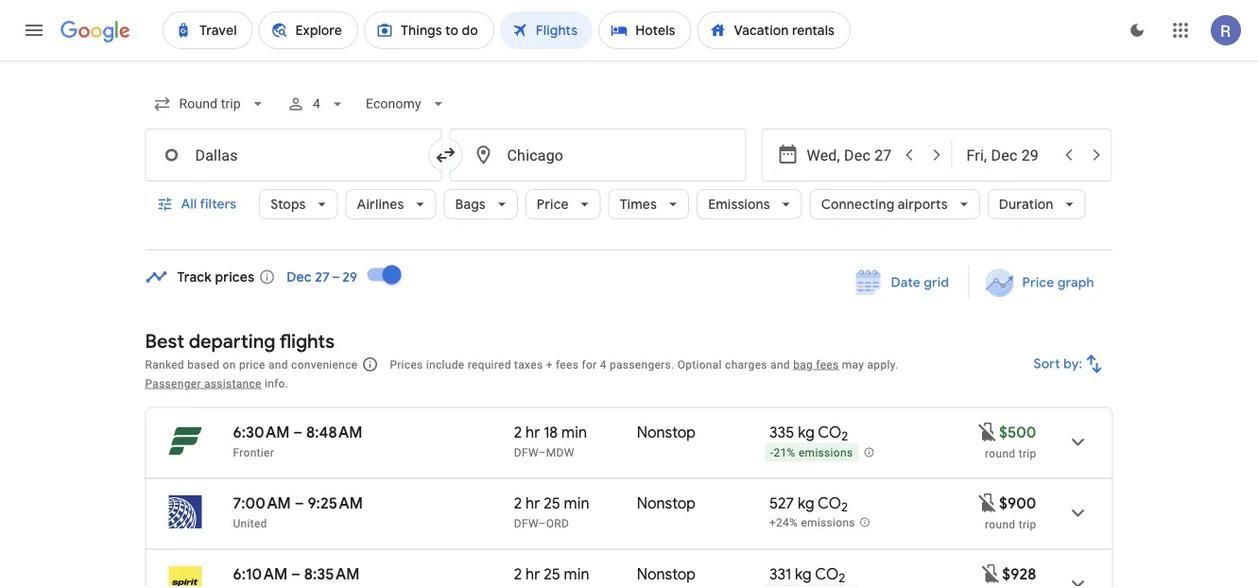 Task type: locate. For each thing, give the bounding box(es) containing it.
kg inside 331 kg co 2
[[795, 565, 812, 584]]

learn more about ranking image
[[362, 356, 379, 373]]

co inside 527 kg co 2
[[818, 494, 842, 513]]

and right price
[[269, 358, 288, 371]]

1 vertical spatial nonstop flight. element
[[637, 494, 696, 516]]

kg right 331
[[795, 565, 812, 584]]

kg up the -21% emissions
[[798, 423, 815, 442]]

1 vertical spatial 4
[[600, 358, 607, 371]]

Departure text field
[[807, 130, 894, 181]]

– right departure time: 6:10 am. text field
[[291, 565, 301, 584]]

1 horizontal spatial price
[[1023, 274, 1055, 291]]

25 up ord
[[544, 494, 561, 513]]

8:35 am
[[304, 565, 360, 584]]

round trip
[[986, 447, 1037, 460], [986, 518, 1037, 531]]

2 trip from the top
[[1019, 518, 1037, 531]]

1 vertical spatial nonstop
[[637, 494, 696, 513]]

min inside 2 hr 18 min dfw – mdw
[[562, 423, 587, 442]]

assistance
[[204, 377, 262, 390]]

None field
[[145, 87, 275, 121], [358, 87, 455, 121], [145, 87, 275, 121], [358, 87, 455, 121]]

emissions
[[799, 447, 853, 460], [801, 517, 856, 530]]

1 vertical spatial co
[[818, 494, 842, 513]]

4 button
[[279, 81, 355, 127]]

nonstop
[[637, 423, 696, 442], [637, 494, 696, 513], [637, 565, 696, 584]]

1 vertical spatial round
[[986, 518, 1016, 531]]

round
[[986, 447, 1016, 460], [986, 518, 1016, 531]]

0 vertical spatial min
[[562, 423, 587, 442]]

– inside 7:00 am – 9:25 am united
[[295, 494, 304, 513]]

0 vertical spatial co
[[818, 423, 842, 442]]

– inside "6:30 am – 8:48 am frontier"
[[293, 423, 303, 442]]

+24%
[[770, 517, 798, 530]]

times button
[[609, 182, 690, 227]]

round down $900
[[986, 518, 1016, 531]]

leaves dallas/fort worth international airport at 6:10 am on wednesday, december 27 and arrives at o'hare international airport at 8:35 am on wednesday, december 27. element
[[233, 565, 360, 584]]

airlines button
[[346, 182, 437, 227]]

co up +24% emissions
[[818, 494, 842, 513]]

on
[[223, 358, 236, 371]]

min right 18
[[562, 423, 587, 442]]

– for 9:25 am
[[295, 494, 304, 513]]

learn more about tracked prices image
[[258, 269, 275, 286]]

min for 2 hr 18 min
[[562, 423, 587, 442]]

– down 18
[[539, 446, 546, 459]]

1 vertical spatial trip
[[1019, 518, 1037, 531]]

1 and from the left
[[269, 358, 288, 371]]

this price for this flight doesn't include overhead bin access. if you need a carry-on bag, use the bags filter to update prices. image down $900
[[980, 562, 1003, 585]]

and left bag at the bottom right
[[771, 358, 791, 371]]

and
[[269, 358, 288, 371], [771, 358, 791, 371]]

None text field
[[450, 129, 747, 182]]

min inside 2 hr 25 min dfw – ord
[[564, 494, 590, 513]]

price
[[537, 196, 569, 213], [1023, 274, 1055, 291]]

round trip for $900
[[986, 518, 1037, 531]]

2 left 18
[[514, 423, 522, 442]]

united
[[233, 517, 267, 530]]

nonstop for 2 hr 18 min
[[637, 423, 696, 442]]

price graph
[[1023, 274, 1095, 291]]

fees right bag at the bottom right
[[816, 358, 839, 371]]

nonstop flight. element for 2 hr 18 min
[[637, 423, 696, 445]]

1 vertical spatial min
[[564, 494, 590, 513]]

2 right 331
[[839, 570, 846, 587]]

1 dfw from the top
[[514, 446, 539, 459]]

0 vertical spatial price
[[537, 196, 569, 213]]

hr down 2 hr 18 min dfw – mdw
[[526, 494, 540, 513]]

airlines
[[357, 196, 404, 213]]

swap origin and destination. image
[[435, 144, 457, 166]]

2 dfw from the top
[[514, 517, 539, 530]]

25 down ord
[[544, 565, 561, 584]]

sort by:
[[1034, 356, 1083, 373]]

based
[[187, 358, 220, 371]]

3 hr from the top
[[526, 565, 540, 584]]

Arrival time: 9:25 AM. text field
[[308, 494, 363, 513]]

hr inside 2 hr 25 min dfw – ord
[[526, 494, 540, 513]]

1 vertical spatial round trip
[[986, 518, 1037, 531]]

dfw inside 2 hr 18 min dfw – mdw
[[514, 446, 539, 459]]

flight details. leaves dallas/fort worth international airport at 7:00 am on wednesday, december 27 and arrives at o'hare international airport at 9:25 am on wednesday, december 27. image
[[1056, 490, 1101, 536]]

331 kg co 2
[[770, 565, 846, 587]]

1 hr from the top
[[526, 423, 540, 442]]

2 vertical spatial nonstop flight. element
[[637, 565, 696, 587]]

2 total duration 2 hr 25 min. element from the top
[[514, 565, 637, 587]]

2 nonstop from the top
[[637, 494, 696, 513]]

0 vertical spatial this price for this flight doesn't include overhead bin access. if you need a carry-on bag, use the bags filter to update prices. image
[[977, 492, 1000, 514]]

for
[[582, 358, 597, 371]]

ord
[[546, 517, 569, 530]]

this price for this flight doesn't include overhead bin access. if you need a carry-on bag, use the bags filter to update prices. image down this price for this flight doesn't include overhead bin access. if you need a carry-on bag, use the bags filter to update prices. icon
[[977, 492, 1000, 514]]

2 down 2 hr 25 min dfw – ord
[[514, 565, 522, 584]]

2 nonstop flight. element from the top
[[637, 494, 696, 516]]

kg up +24% emissions
[[798, 494, 815, 513]]

1 total duration 2 hr 25 min. element from the top
[[514, 494, 637, 516]]

900 US dollars text field
[[1000, 494, 1037, 513]]

None text field
[[145, 129, 442, 182]]

kg inside 335 kg co 2
[[798, 423, 815, 442]]

$500
[[1000, 423, 1037, 442]]

2 up the -21% emissions
[[842, 429, 849, 445]]

co up the -21% emissions
[[818, 423, 842, 442]]

2 25 from the top
[[544, 565, 561, 584]]

0 vertical spatial hr
[[526, 423, 540, 442]]

1 vertical spatial dfw
[[514, 517, 539, 530]]

co right 331
[[815, 565, 839, 584]]

-
[[771, 447, 774, 460]]

2 hr 25 min dfw – ord
[[514, 494, 590, 530]]

trip down $900
[[1019, 518, 1037, 531]]

hr inside 2 hr 18 min dfw – mdw
[[526, 423, 540, 442]]

– left 9:25 am at the bottom of the page
[[295, 494, 304, 513]]

kg inside 527 kg co 2
[[798, 494, 815, 513]]

emissions down 527 kg co 2
[[801, 517, 856, 530]]

taxes
[[515, 358, 543, 371]]

2 inside 331 kg co 2
[[839, 570, 846, 587]]

this price for this flight doesn't include overhead bin access. if you need a carry-on bag, use the bags filter to update prices. image
[[977, 492, 1000, 514], [980, 562, 1003, 585]]

dfw inside 2 hr 25 min dfw – ord
[[514, 517, 539, 530]]

0 horizontal spatial price
[[537, 196, 569, 213]]

0 vertical spatial kg
[[798, 423, 815, 442]]

airports
[[898, 196, 948, 213]]

25 inside 2 hr 25 min dfw – ord
[[544, 494, 561, 513]]

total duration 2 hr 25 min. element up ord
[[514, 494, 637, 516]]

nonstop for 2 hr 25 min
[[637, 494, 696, 513]]

1 25 from the top
[[544, 494, 561, 513]]

1 round from the top
[[986, 447, 1016, 460]]

335
[[770, 423, 795, 442]]

1 horizontal spatial fees
[[816, 358, 839, 371]]

Return text field
[[967, 130, 1054, 181]]

Departure time: 6:30 AM. text field
[[233, 423, 290, 442]]

1 vertical spatial this price for this flight doesn't include overhead bin access. if you need a carry-on bag, use the bags filter to update prices. image
[[980, 562, 1003, 585]]

9:25 am
[[308, 494, 363, 513]]

0 horizontal spatial and
[[269, 358, 288, 371]]

optional
[[678, 358, 722, 371]]

2 inside 527 kg co 2
[[842, 500, 848, 516]]

2 hr from the top
[[526, 494, 540, 513]]

2 inside 2 hr 18 min dfw – mdw
[[514, 423, 522, 442]]

price for price
[[537, 196, 569, 213]]

2
[[514, 423, 522, 442], [842, 429, 849, 445], [514, 494, 522, 513], [842, 500, 848, 516], [514, 565, 522, 584], [839, 570, 846, 587]]

0 vertical spatial trip
[[1019, 447, 1037, 460]]

2 hr 25 min
[[514, 565, 590, 584]]

dfw left mdw
[[514, 446, 539, 459]]

co inside 331 kg co 2
[[815, 565, 839, 584]]

may
[[842, 358, 865, 371]]

2 and from the left
[[771, 358, 791, 371]]

trip
[[1019, 447, 1037, 460], [1019, 518, 1037, 531]]

– up 2 hr 25 min
[[539, 517, 546, 530]]

1 nonstop from the top
[[637, 423, 696, 442]]

3 nonstop flight. element from the top
[[637, 565, 696, 587]]

1 vertical spatial hr
[[526, 494, 540, 513]]

2 vertical spatial kg
[[795, 565, 812, 584]]

1 vertical spatial total duration 2 hr 25 min. element
[[514, 565, 637, 587]]

1 vertical spatial price
[[1023, 274, 1055, 291]]

fees
[[556, 358, 579, 371], [816, 358, 839, 371]]

0 vertical spatial round
[[986, 447, 1016, 460]]

2 vertical spatial hr
[[526, 565, 540, 584]]

co for 331
[[815, 565, 839, 584]]

0 horizontal spatial fees
[[556, 358, 579, 371]]

– for 8:35 am
[[291, 565, 301, 584]]

2 vertical spatial nonstop
[[637, 565, 696, 584]]

25 inside total duration 2 hr 25 min. element
[[544, 565, 561, 584]]

25
[[544, 494, 561, 513], [544, 565, 561, 584]]

– left 8:48 am
[[293, 423, 303, 442]]

co inside 335 kg co 2
[[818, 423, 842, 442]]

0 vertical spatial 25
[[544, 494, 561, 513]]

500 US dollars text field
[[1000, 423, 1037, 442]]

4 inside prices include required taxes + fees for 4 passengers. optional charges and bag fees may apply. passenger assistance
[[600, 358, 607, 371]]

0 vertical spatial nonstop
[[637, 423, 696, 442]]

times
[[620, 196, 657, 213]]

duration
[[1000, 196, 1054, 213]]

all filters button
[[145, 182, 252, 227]]

charges
[[725, 358, 768, 371]]

price inside popup button
[[537, 196, 569, 213]]

round trip down $500
[[986, 447, 1037, 460]]

331
[[770, 565, 792, 584]]

stops button
[[259, 182, 338, 227]]

total duration 2 hr 25 min. element down ord
[[514, 565, 637, 587]]

price inside button
[[1023, 274, 1055, 291]]

– for 8:48 am
[[293, 423, 303, 442]]

2 round trip from the top
[[986, 518, 1037, 531]]

– inside 2 hr 25 min dfw – ord
[[539, 517, 546, 530]]

duration button
[[988, 182, 1086, 227]]

dfw left ord
[[514, 517, 539, 530]]

price
[[239, 358, 265, 371]]

0 vertical spatial round trip
[[986, 447, 1037, 460]]

best
[[145, 329, 185, 353]]

prices
[[215, 269, 255, 286]]

0 horizontal spatial 4
[[313, 96, 320, 112]]

0 vertical spatial nonstop flight. element
[[637, 423, 696, 445]]

and inside prices include required taxes + fees for 4 passengers. optional charges and bag fees may apply. passenger assistance
[[771, 358, 791, 371]]

1 vertical spatial kg
[[798, 494, 815, 513]]

flight details. leaves dallas/fort worth international airport at 6:10 am on wednesday, december 27 and arrives at o'hare international airport at 8:35 am on wednesday, december 27. image
[[1056, 561, 1101, 587]]

leaves dallas/fort worth international airport at 6:30 am on wednesday, december 27 and arrives at chicago midway international airport at 8:48 am on wednesday, december 27. element
[[233, 423, 363, 442]]

1 round trip from the top
[[986, 447, 1037, 460]]

hr left 18
[[526, 423, 540, 442]]

1 horizontal spatial 4
[[600, 358, 607, 371]]

price right bags popup button
[[537, 196, 569, 213]]

0 vertical spatial dfw
[[514, 446, 539, 459]]

graph
[[1058, 274, 1095, 291]]

kg
[[798, 423, 815, 442], [798, 494, 815, 513], [795, 565, 812, 584]]

flights
[[280, 329, 335, 353]]

all filters
[[181, 196, 237, 213]]

dfw
[[514, 446, 539, 459], [514, 517, 539, 530]]

0 vertical spatial total duration 2 hr 25 min. element
[[514, 494, 637, 516]]

2 vertical spatial co
[[815, 565, 839, 584]]

0 vertical spatial 4
[[313, 96, 320, 112]]

main menu image
[[23, 19, 45, 42]]

2 up +24% emissions
[[842, 500, 848, 516]]

hr down 2 hr 25 min dfw – ord
[[526, 565, 540, 584]]

trip down $500
[[1019, 447, 1037, 460]]

min for 2 hr 25 min
[[564, 494, 590, 513]]

price left graph
[[1023, 274, 1055, 291]]

Arrival time: 8:35 AM. text field
[[304, 565, 360, 584]]

None search field
[[145, 81, 1114, 251]]

min up ord
[[564, 494, 590, 513]]

min down ord
[[564, 565, 590, 584]]

round trip down $900
[[986, 518, 1037, 531]]

min
[[562, 423, 587, 442], [564, 494, 590, 513], [564, 565, 590, 584]]

2 fees from the left
[[816, 358, 839, 371]]

hr
[[526, 423, 540, 442], [526, 494, 540, 513], [526, 565, 540, 584]]

required
[[468, 358, 511, 371]]

–
[[293, 423, 303, 442], [539, 446, 546, 459], [295, 494, 304, 513], [539, 517, 546, 530], [291, 565, 301, 584]]

4
[[313, 96, 320, 112], [600, 358, 607, 371]]

2 down 2 hr 18 min dfw – mdw
[[514, 494, 522, 513]]

round down this price for this flight doesn't include overhead bin access. if you need a carry-on bag, use the bags filter to update prices. icon
[[986, 447, 1016, 460]]

928 US dollars text field
[[1003, 565, 1037, 584]]

1 trip from the top
[[1019, 447, 1037, 460]]

loading results progress bar
[[0, 61, 1259, 64]]

6:30 am – 8:48 am frontier
[[233, 423, 363, 459]]

1 nonstop flight. element from the top
[[637, 423, 696, 445]]

total duration 2 hr 25 min. element
[[514, 494, 637, 516], [514, 565, 637, 587]]

fees right + at bottom left
[[556, 358, 579, 371]]

emissions down 335 kg co 2
[[799, 447, 853, 460]]

1 fees from the left
[[556, 358, 579, 371]]

2 inside 2 hr 25 min dfw – ord
[[514, 494, 522, 513]]

1 vertical spatial 25
[[544, 565, 561, 584]]

convenience
[[291, 358, 358, 371]]

sort by: button
[[1027, 341, 1114, 387]]

nonstop flight. element
[[637, 423, 696, 445], [637, 494, 696, 516], [637, 565, 696, 587]]

2 round from the top
[[986, 518, 1016, 531]]

1 horizontal spatial and
[[771, 358, 791, 371]]



Task type: describe. For each thing, give the bounding box(es) containing it.
round trip for $500
[[986, 447, 1037, 460]]

+
[[546, 358, 553, 371]]

bags
[[455, 196, 486, 213]]

trip for $900
[[1019, 518, 1037, 531]]

ranked based on price and convenience
[[145, 358, 358, 371]]

grid
[[924, 274, 950, 291]]

7:00 am
[[233, 494, 291, 513]]

$900
[[1000, 494, 1037, 513]]

hr inside total duration 2 hr 25 min. element
[[526, 565, 540, 584]]

7:00 am – 9:25 am united
[[233, 494, 363, 530]]

527 kg co 2
[[770, 494, 848, 516]]

2 inside 335 kg co 2
[[842, 429, 849, 445]]

-21% emissions
[[771, 447, 853, 460]]

by:
[[1064, 356, 1083, 373]]

passenger
[[145, 377, 201, 390]]

price button
[[526, 182, 601, 227]]

departing
[[189, 329, 276, 353]]

6:10 am – 8:35 am
[[233, 565, 360, 584]]

prices include required taxes + fees for 4 passengers. optional charges and bag fees may apply. passenger assistance
[[145, 358, 899, 390]]

frontier
[[233, 446, 274, 459]]

round for $500
[[986, 447, 1016, 460]]

price for price graph
[[1023, 274, 1055, 291]]

6:10 am
[[233, 565, 288, 584]]

date grid
[[891, 274, 950, 291]]

best departing flights main content
[[145, 252, 1114, 587]]

find the best price region
[[145, 252, 1114, 315]]

leaves dallas/fort worth international airport at 7:00 am on wednesday, december 27 and arrives at o'hare international airport at 9:25 am on wednesday, december 27. element
[[233, 494, 363, 513]]

this price for this flight doesn't include overhead bin access. if you need a carry-on bag, use the bags filter to update prices. image for $900
[[977, 492, 1000, 514]]

connecting
[[821, 196, 895, 213]]

total duration 2 hr 18 min. element
[[514, 423, 637, 445]]

all
[[181, 196, 197, 213]]

change appearance image
[[1115, 8, 1160, 53]]

– inside 2 hr 18 min dfw – mdw
[[539, 446, 546, 459]]

track
[[177, 269, 212, 286]]

include
[[426, 358, 465, 371]]

sort
[[1034, 356, 1061, 373]]

$928
[[1003, 565, 1037, 584]]

passengers.
[[610, 358, 675, 371]]

hr for 2 hr 18 min
[[526, 423, 540, 442]]

hr for 2 hr 25 min
[[526, 494, 540, 513]]

flight details. leaves dallas/fort worth international airport at 6:30 am on wednesday, december 27 and arrives at chicago midway international airport at 8:48 am on wednesday, december 27. image
[[1056, 419, 1101, 465]]

stops
[[271, 196, 306, 213]]

kg for 527
[[798, 494, 815, 513]]

mdw
[[546, 446, 575, 459]]

co for 527
[[818, 494, 842, 513]]

kg for 335
[[798, 423, 815, 442]]

18
[[544, 423, 558, 442]]

+24% emissions
[[770, 517, 856, 530]]

trip for $500
[[1019, 447, 1037, 460]]

bag fees button
[[794, 358, 839, 371]]

round for $900
[[986, 518, 1016, 531]]

track prices
[[177, 269, 255, 286]]

Departure time: 7:00 AM. text field
[[233, 494, 291, 513]]

filters
[[200, 196, 237, 213]]

1 vertical spatial emissions
[[801, 517, 856, 530]]

25 for 2 hr 25 min
[[544, 565, 561, 584]]

emissions
[[708, 196, 770, 213]]

2 hr 18 min dfw – mdw
[[514, 423, 587, 459]]

2 vertical spatial min
[[564, 565, 590, 584]]

connecting airports button
[[810, 182, 981, 227]]

8:48 am
[[306, 423, 363, 442]]

kg for 331
[[795, 565, 812, 584]]

date grid button
[[842, 266, 965, 300]]

ranked
[[145, 358, 184, 371]]

3 nonstop from the top
[[637, 565, 696, 584]]

dec 27 – 29
[[287, 269, 358, 286]]

best departing flights
[[145, 329, 335, 353]]

dfw for 2 hr 25 min
[[514, 517, 539, 530]]

nonstop flight. element for 2 hr 25 min
[[637, 494, 696, 516]]

prices
[[390, 358, 423, 371]]

passenger assistance button
[[145, 377, 262, 390]]

bags button
[[444, 182, 518, 227]]

none search field containing all filters
[[145, 81, 1114, 251]]

6:30 am
[[233, 423, 290, 442]]

25 for 2 hr 25 min dfw – ord
[[544, 494, 561, 513]]

527
[[770, 494, 794, 513]]

0 vertical spatial emissions
[[799, 447, 853, 460]]

335 kg co 2
[[770, 423, 849, 445]]

co for 335
[[818, 423, 842, 442]]

date
[[891, 274, 921, 291]]

emissions button
[[697, 182, 803, 227]]

21%
[[774, 447, 796, 460]]

connecting airports
[[821, 196, 948, 213]]

dec
[[287, 269, 312, 286]]

Departure time: 6:10 AM. text field
[[233, 565, 288, 584]]

bag
[[794, 358, 813, 371]]

4 inside popup button
[[313, 96, 320, 112]]

Arrival time: 8:48 AM. text field
[[306, 423, 363, 442]]

27 – 29
[[315, 269, 358, 286]]

this price for this flight doesn't include overhead bin access. if you need a carry-on bag, use the bags filter to update prices. image for $928
[[980, 562, 1003, 585]]

this price for this flight doesn't include overhead bin access. if you need a carry-on bag, use the bags filter to update prices. image
[[977, 421, 1000, 443]]

dfw for 2 hr 18 min
[[514, 446, 539, 459]]

price graph button
[[973, 266, 1110, 300]]

apply.
[[868, 358, 899, 371]]



Task type: vqa. For each thing, say whether or not it's contained in the screenshot.
"Any rating"
no



